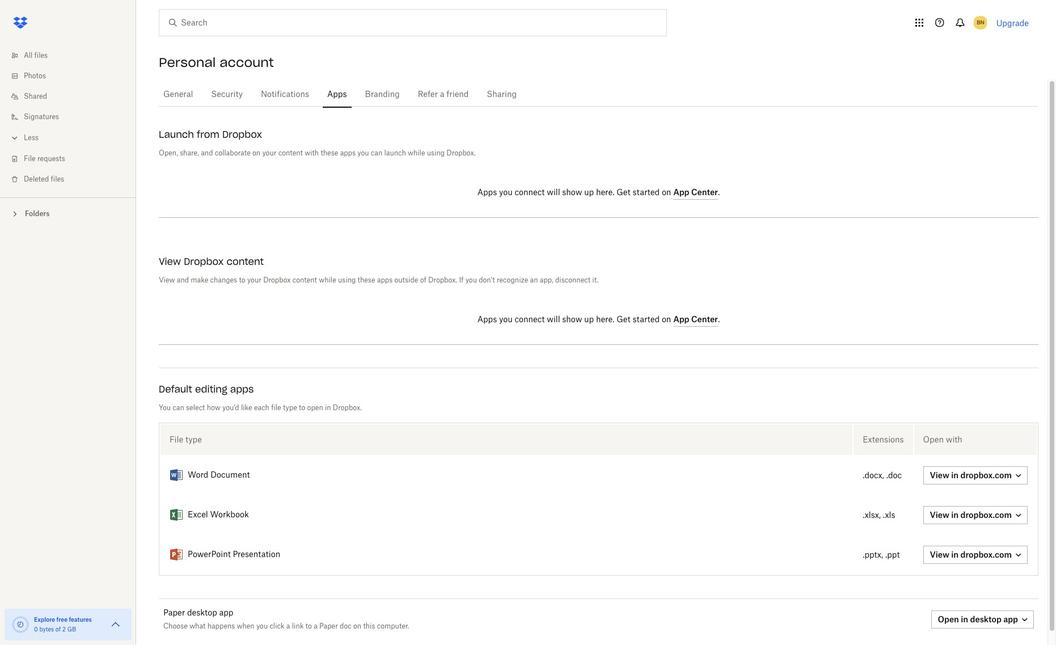 Task type: vqa. For each thing, say whether or not it's contained in the screenshot.
people
no



Task type: describe. For each thing, give the bounding box(es) containing it.
2
[[62, 627, 66, 633]]

editing
[[195, 384, 227, 395]]

2 vertical spatial content
[[293, 277, 317, 284]]

folders
[[25, 209, 50, 218]]

2 vertical spatial dropbox.
[[333, 405, 362, 411]]

open
[[307, 405, 323, 411]]

notifications tab
[[257, 81, 314, 108]]

show inside the open, share, and collaborate on your content with these apps you can launch while using dropbox. apps you connect will show up here. get started on app center .
[[563, 189, 582, 197]]

list containing all files
[[0, 39, 136, 197]]

signatures
[[24, 114, 59, 120]]

launch
[[159, 129, 194, 140]]

file requests link
[[9, 149, 136, 169]]

1 horizontal spatial of
[[420, 277, 427, 284]]

1 vertical spatial to
[[299, 405, 306, 411]]

deleted files
[[24, 176, 64, 183]]

open in desktop app
[[938, 615, 1019, 624]]

started inside the open, share, and collaborate on your content with these apps you can launch while using dropbox. apps you connect will show up here. get started on app center .
[[633, 189, 660, 197]]

these inside the open, share, and collaborate on your content with these apps you can launch while using dropbox. apps you connect will show up here. get started on app center .
[[321, 150, 338, 157]]

1 vertical spatial with
[[946, 435, 963, 444]]

0 horizontal spatial a
[[286, 623, 290, 630]]

app inside paper desktop app choose what happens when you click a link to a paper doc on this computer.
[[219, 610, 233, 617]]

sharing tab
[[483, 81, 522, 108]]

file
[[271, 405, 281, 411]]

up inside apps you connect will show up here. get started on app center .
[[585, 316, 594, 324]]

free
[[57, 616, 68, 623]]

computer.
[[377, 623, 409, 630]]

2 app from the top
[[674, 314, 690, 324]]

open with
[[924, 435, 963, 444]]

less
[[24, 135, 39, 141]]

default
[[159, 384, 192, 395]]

gb
[[67, 627, 76, 633]]

view in dropbox.com for .docx, .doc
[[930, 470, 1012, 480]]

refer
[[418, 91, 438, 99]]

bytes
[[39, 627, 54, 633]]

app inside the open, share, and collaborate on your content with these apps you can launch while using dropbox. apps you connect will show up here. get started on app center .
[[674, 187, 690, 197]]

notifications
[[261, 91, 309, 99]]

0 vertical spatial paper
[[163, 610, 185, 617]]

click
[[270, 623, 285, 630]]

apps for apps
[[327, 91, 347, 99]]

view for excel workbook
[[930, 510, 950, 520]]

you'd
[[222, 405, 239, 411]]

apps for apps you connect will show up here. get started on app center .
[[478, 316, 497, 324]]

connect inside apps you connect will show up here. get started on app center .
[[515, 316, 545, 324]]

open, share, and collaborate on your content with these apps you can launch while using dropbox. apps you connect will show up here. get started on app center .
[[159, 150, 720, 197]]

2 vertical spatial dropbox
[[263, 277, 291, 284]]

powerpoint
[[188, 551, 231, 559]]

1 vertical spatial dropbox
[[184, 256, 224, 267]]

with inside the open, share, and collaborate on your content with these apps you can launch while using dropbox. apps you connect will show up here. get started on app center .
[[305, 150, 319, 157]]

2 vertical spatial apps
[[230, 384, 254, 395]]

document
[[211, 472, 250, 480]]

in for .docx, .doc
[[952, 470, 959, 480]]

view in dropbox.com button for .pptx, .ppt
[[924, 546, 1028, 564]]

.docx, .doc
[[863, 472, 902, 480]]

your for you
[[247, 277, 262, 284]]

select
[[186, 405, 205, 411]]

here. inside the open, share, and collaborate on your content with these apps you can launch while using dropbox. apps you connect will show up here. get started on app center .
[[596, 189, 615, 197]]

dropbox.com for .xlsx, .xls
[[961, 510, 1012, 520]]

folders button
[[0, 205, 136, 222]]

from
[[197, 129, 220, 140]]

apps inside the open, share, and collaborate on your content with these apps you can launch while using dropbox. apps you connect will show up here. get started on app center .
[[478, 189, 497, 197]]

0 vertical spatial to
[[239, 277, 246, 284]]

0 horizontal spatial using
[[338, 277, 356, 284]]

.xls
[[884, 512, 896, 520]]

personal
[[159, 54, 216, 70]]

choose
[[163, 623, 188, 630]]

your for apps
[[262, 150, 277, 157]]

template stateless image for word document
[[170, 469, 183, 482]]

desktop inside paper desktop app choose what happens when you click a link to a paper doc on this computer.
[[187, 610, 217, 617]]

in inside 'dropdown button'
[[962, 615, 969, 624]]

0 horizontal spatial and
[[177, 277, 189, 284]]

content inside the open, share, and collaborate on your content with these apps you can launch while using dropbox. apps you connect will show up here. get started on app center .
[[278, 150, 303, 157]]

.xlsx,
[[863, 512, 881, 520]]

and inside the open, share, and collaborate on your content with these apps you can launch while using dropbox. apps you connect will show up here. get started on app center .
[[201, 150, 213, 157]]

up inside the open, share, and collaborate on your content with these apps you can launch while using dropbox. apps you connect will show up here. get started on app center .
[[585, 189, 594, 197]]

security
[[211, 91, 243, 99]]

1 horizontal spatial a
[[314, 623, 318, 630]]

you can select how you'd like each file type to open in dropbox.
[[159, 405, 362, 411]]

workbook
[[210, 511, 249, 519]]

open in desktop app button
[[932, 611, 1035, 629]]

less image
[[9, 132, 20, 144]]

.xlsx, .xls
[[863, 512, 896, 520]]

share,
[[180, 150, 199, 157]]

. inside the open, share, and collaborate on your content with these apps you can launch while using dropbox. apps you connect will show up here. get started on app center .
[[718, 189, 720, 197]]

photos link
[[9, 66, 136, 86]]

started inside apps you connect will show up here. get started on app center .
[[633, 316, 660, 324]]

you
[[159, 405, 171, 411]]

branding tab
[[361, 81, 404, 108]]

file type
[[170, 435, 202, 444]]

when
[[237, 623, 255, 630]]

each
[[254, 405, 270, 411]]

word document
[[188, 472, 250, 480]]

dropbox image
[[9, 11, 32, 34]]

disconnect
[[556, 277, 591, 284]]

refer a friend
[[418, 91, 469, 99]]

doc
[[340, 623, 352, 630]]

shared link
[[9, 86, 136, 107]]

this
[[363, 623, 375, 630]]

files for all files
[[34, 52, 48, 59]]

can inside the open, share, and collaborate on your content with these apps you can launch while using dropbox. apps you connect will show up here. get started on app center .
[[371, 150, 383, 157]]

shared
[[24, 93, 47, 100]]

all files
[[24, 52, 48, 59]]

what
[[190, 623, 206, 630]]

branding
[[365, 91, 400, 99]]

view for word document
[[930, 470, 950, 480]]

.doc
[[887, 472, 902, 480]]

an
[[530, 277, 538, 284]]

on inside apps you connect will show up here. get started on app center .
[[662, 316, 672, 324]]

Search text field
[[181, 16, 644, 29]]

view and make changes to your dropbox content while using these apps outside of dropbox. if you don't recognize an app, disconnect it.
[[159, 277, 599, 284]]

powerpoint presentation
[[188, 551, 280, 559]]

apps inside the open, share, and collaborate on your content with these apps you can launch while using dropbox. apps you connect will show up here. get started on app center .
[[340, 150, 356, 157]]

center inside the open, share, and collaborate on your content with these apps you can launch while using dropbox. apps you connect will show up here. get started on app center .
[[692, 187, 718, 197]]

launch from dropbox
[[159, 129, 262, 140]]

presentation
[[233, 551, 280, 559]]

signatures link
[[9, 107, 136, 127]]

bn button
[[972, 14, 990, 32]]

deleted files link
[[9, 169, 136, 190]]

happens
[[208, 623, 235, 630]]

word
[[188, 472, 208, 480]]

1 horizontal spatial type
[[283, 405, 297, 411]]

account
[[220, 54, 274, 70]]

app,
[[540, 277, 554, 284]]



Task type: locate. For each thing, give the bounding box(es) containing it.
1 horizontal spatial your
[[262, 150, 277, 157]]

1 horizontal spatial while
[[408, 150, 425, 157]]

file inside file requests "link"
[[24, 155, 36, 162]]

tab list
[[159, 79, 1039, 108]]

0 vertical spatial of
[[420, 277, 427, 284]]

1 vertical spatial file
[[170, 435, 183, 444]]

1 view in dropbox.com from the top
[[930, 470, 1012, 480]]

app
[[674, 187, 690, 197], [674, 314, 690, 324]]

1 template stateless image from the top
[[170, 469, 183, 482]]

0 vertical spatial your
[[262, 150, 277, 157]]

1 vertical spatial center
[[692, 314, 718, 324]]

get
[[617, 189, 631, 197], [617, 316, 631, 324]]

view
[[159, 256, 181, 267], [159, 277, 175, 284], [930, 470, 950, 480], [930, 510, 950, 520], [930, 550, 950, 560]]

upgrade link
[[997, 18, 1029, 28]]

you inside paper desktop app choose what happens when you click a link to a paper doc on this computer.
[[256, 623, 268, 630]]

template stateless image
[[170, 548, 183, 562]]

1 horizontal spatial desktop
[[971, 615, 1002, 624]]

0 vertical spatial with
[[305, 150, 319, 157]]

2 up from the top
[[585, 316, 594, 324]]

0 horizontal spatial paper
[[163, 610, 185, 617]]

1 horizontal spatial app
[[1004, 615, 1019, 624]]

security tab
[[207, 81, 247, 108]]

don't
[[479, 277, 495, 284]]

file down you
[[170, 435, 183, 444]]

1 vertical spatial get
[[617, 316, 631, 324]]

general
[[163, 91, 193, 99]]

explore free features 0 bytes of 2 gb
[[34, 616, 92, 633]]

0 vertical spatial will
[[547, 189, 560, 197]]

1 will from the top
[[547, 189, 560, 197]]

and left make at the top left
[[177, 277, 189, 284]]

0 horizontal spatial your
[[247, 277, 262, 284]]

connect inside the open, share, and collaborate on your content with these apps you can launch while using dropbox. apps you connect will show up here. get started on app center .
[[515, 189, 545, 197]]

1 vertical spatial these
[[358, 277, 375, 284]]

0 vertical spatial up
[[585, 189, 594, 197]]

1 vertical spatial template stateless image
[[170, 508, 183, 522]]

1 vertical spatial while
[[319, 277, 336, 284]]

1 up from the top
[[585, 189, 594, 197]]

0 vertical spatial open
[[924, 435, 944, 444]]

1 vertical spatial paper
[[320, 623, 338, 630]]

a left link
[[286, 623, 290, 630]]

of
[[420, 277, 427, 284], [56, 627, 61, 633]]

1 get from the top
[[617, 189, 631, 197]]

a
[[440, 91, 445, 99], [286, 623, 290, 630], [314, 623, 318, 630]]

apps up like
[[230, 384, 254, 395]]

desktop inside 'dropdown button'
[[971, 615, 1002, 624]]

1 started from the top
[[633, 189, 660, 197]]

1 vertical spatial started
[[633, 316, 660, 324]]

in for .pptx, .ppt
[[952, 550, 959, 560]]

apps left launch
[[340, 150, 356, 157]]

1 center from the top
[[692, 187, 718, 197]]

and
[[201, 150, 213, 157], [177, 277, 189, 284]]

view in dropbox.com button down view in dropbox.com dropdown button
[[924, 546, 1028, 564]]

refer a friend tab
[[414, 81, 474, 108]]

0 vertical spatial while
[[408, 150, 425, 157]]

0 vertical spatial show
[[563, 189, 582, 197]]

1 horizontal spatial and
[[201, 150, 213, 157]]

dropbox up collaborate at the left top
[[222, 129, 262, 140]]

apps inside tab
[[327, 91, 347, 99]]

type down select
[[186, 435, 202, 444]]

open
[[924, 435, 944, 444], [938, 615, 960, 624]]

.ppt
[[886, 551, 900, 559]]

your right collaborate at the left top
[[262, 150, 277, 157]]

quota usage element
[[11, 616, 30, 634]]

2 center from the top
[[692, 314, 718, 324]]

while inside the open, share, and collaborate on your content with these apps you can launch while using dropbox. apps you connect will show up here. get started on app center .
[[408, 150, 425, 157]]

1 vertical spatial apps
[[377, 277, 393, 284]]

on
[[253, 150, 261, 157], [662, 189, 672, 197], [662, 316, 672, 324], [354, 623, 362, 630]]

2 show from the top
[[563, 316, 582, 324]]

1 vertical spatial view in dropbox.com button
[[924, 546, 1028, 564]]

all files link
[[9, 45, 136, 66]]

1 vertical spatial dropbox.com
[[961, 510, 1012, 520]]

app inside 'dropdown button'
[[1004, 615, 1019, 624]]

0 vertical spatial type
[[283, 405, 297, 411]]

0 vertical spatial dropbox.
[[447, 150, 476, 157]]

2 view in dropbox.com button from the top
[[924, 546, 1028, 564]]

type right file
[[283, 405, 297, 411]]

can left launch
[[371, 150, 383, 157]]

desktop
[[187, 610, 217, 617], [971, 615, 1002, 624]]

dropbox
[[222, 129, 262, 140], [184, 256, 224, 267], [263, 277, 291, 284]]

dropbox.com inside dropdown button
[[961, 510, 1012, 520]]

3 view in dropbox.com from the top
[[930, 550, 1012, 560]]

file for file type
[[170, 435, 183, 444]]

1 show from the top
[[563, 189, 582, 197]]

a inside tab
[[440, 91, 445, 99]]

file down less
[[24, 155, 36, 162]]

2 vertical spatial dropbox.com
[[961, 550, 1012, 560]]

dropbox.com for .pptx, .ppt
[[961, 550, 1012, 560]]

1 vertical spatial view in dropbox.com
[[930, 510, 1012, 520]]

get inside the open, share, and collaborate on your content with these apps you can launch while using dropbox. apps you connect will show up here. get started on app center .
[[617, 189, 631, 197]]

view in dropbox.com for .xlsx, .xls
[[930, 510, 1012, 520]]

0 vertical spatial here.
[[596, 189, 615, 197]]

these
[[321, 150, 338, 157], [358, 277, 375, 284]]

you
[[358, 150, 369, 157], [499, 189, 513, 197], [466, 277, 477, 284], [499, 316, 513, 324], [256, 623, 268, 630]]

a right the refer
[[440, 91, 445, 99]]

outside
[[395, 277, 418, 284]]

0
[[34, 627, 38, 633]]

excel
[[188, 511, 208, 519]]

2 started from the top
[[633, 316, 660, 324]]

collaborate
[[215, 150, 251, 157]]

0 vertical spatial app
[[674, 187, 690, 197]]

friend
[[447, 91, 469, 99]]

1 vertical spatial your
[[247, 277, 262, 284]]

tab list containing general
[[159, 79, 1039, 108]]

2 view in dropbox.com from the top
[[930, 510, 1012, 520]]

1 vertical spatial content
[[227, 256, 264, 267]]

deleted
[[24, 176, 49, 183]]

1 . from the top
[[718, 189, 720, 197]]

2 vertical spatial apps
[[478, 316, 497, 324]]

0 horizontal spatial of
[[56, 627, 61, 633]]

your inside the open, share, and collaborate on your content with these apps you can launch while using dropbox. apps you connect will show up here. get started on app center .
[[262, 150, 277, 157]]

with
[[305, 150, 319, 157], [946, 435, 963, 444]]

all
[[24, 52, 33, 59]]

0 vertical spatial view in dropbox.com button
[[924, 466, 1028, 485]]

open inside 'dropdown button'
[[938, 615, 960, 624]]

apps
[[340, 150, 356, 157], [377, 277, 393, 284], [230, 384, 254, 395]]

can right you
[[173, 405, 184, 411]]

1 vertical spatial .
[[718, 316, 720, 324]]

0 vertical spatial started
[[633, 189, 660, 197]]

paper left doc
[[320, 623, 338, 630]]

center
[[692, 187, 718, 197], [692, 314, 718, 324]]

.pptx,
[[863, 551, 884, 559]]

0 vertical spatial app center link
[[674, 187, 718, 200]]

will inside apps you connect will show up here. get started on app center .
[[547, 316, 560, 324]]

0 vertical spatial using
[[427, 150, 445, 157]]

2 app center link from the top
[[674, 314, 718, 327]]

like
[[241, 405, 252, 411]]

here. inside apps you connect will show up here. get started on app center .
[[596, 316, 615, 324]]

link
[[292, 623, 304, 630]]

.
[[718, 189, 720, 197], [718, 316, 720, 324]]

in for .xlsx, .xls
[[952, 510, 959, 520]]

1 horizontal spatial paper
[[320, 623, 338, 630]]

. inside apps you connect will show up here. get started on app center .
[[718, 316, 720, 324]]

get inside apps you connect will show up here. get started on app center .
[[617, 316, 631, 324]]

apps left outside at the left top of page
[[377, 277, 393, 284]]

can
[[371, 150, 383, 157], [173, 405, 184, 411]]

1 horizontal spatial using
[[427, 150, 445, 157]]

will
[[547, 189, 560, 197], [547, 316, 560, 324]]

0 vertical spatial connect
[[515, 189, 545, 197]]

personal account
[[159, 54, 274, 70]]

3 dropbox.com from the top
[[961, 550, 1012, 560]]

view dropbox content
[[159, 256, 264, 267]]

1 here. from the top
[[596, 189, 615, 197]]

while
[[408, 150, 425, 157], [319, 277, 336, 284]]

upgrade
[[997, 18, 1029, 28]]

list
[[0, 39, 136, 197]]

1 vertical spatial and
[[177, 277, 189, 284]]

.pptx, .ppt
[[863, 551, 900, 559]]

0 vertical spatial and
[[201, 150, 213, 157]]

.docx,
[[863, 472, 885, 480]]

explore
[[34, 616, 55, 623]]

0 vertical spatial apps
[[327, 91, 347, 99]]

view in dropbox.com
[[930, 470, 1012, 480], [930, 510, 1012, 520], [930, 550, 1012, 560]]

using inside the open, share, and collaborate on your content with these apps you can launch while using dropbox. apps you connect will show up here. get started on app center .
[[427, 150, 445, 157]]

1 app from the top
[[674, 187, 690, 197]]

1 connect from the top
[[515, 189, 545, 197]]

to right changes
[[239, 277, 246, 284]]

connect
[[515, 189, 545, 197], [515, 316, 545, 324]]

1 vertical spatial apps
[[478, 189, 497, 197]]

0 horizontal spatial while
[[319, 277, 336, 284]]

view in dropbox.com button
[[924, 506, 1028, 524]]

0 horizontal spatial these
[[321, 150, 338, 157]]

dropbox up make at the top left
[[184, 256, 224, 267]]

1 vertical spatial open
[[938, 615, 960, 624]]

apps inside apps you connect will show up here. get started on app center .
[[478, 316, 497, 324]]

2 here. from the top
[[596, 316, 615, 324]]

1 vertical spatial files
[[51, 176, 64, 183]]

0 horizontal spatial can
[[173, 405, 184, 411]]

1 horizontal spatial with
[[946, 435, 963, 444]]

and right share,
[[201, 150, 213, 157]]

photos
[[24, 73, 46, 79]]

2 horizontal spatial a
[[440, 91, 445, 99]]

2 dropbox.com from the top
[[961, 510, 1012, 520]]

sharing
[[487, 91, 517, 99]]

it.
[[593, 277, 599, 284]]

in inside dropdown button
[[952, 510, 959, 520]]

dropbox.
[[447, 150, 476, 157], [428, 277, 458, 284], [333, 405, 362, 411]]

0 vertical spatial dropbox
[[222, 129, 262, 140]]

1 horizontal spatial files
[[51, 176, 64, 183]]

view for powerpoint presentation
[[930, 550, 950, 560]]

0 vertical spatial dropbox.com
[[961, 470, 1012, 480]]

your
[[262, 150, 277, 157], [247, 277, 262, 284]]

view in dropbox.com for .pptx, .ppt
[[930, 550, 1012, 560]]

up
[[585, 189, 594, 197], [585, 316, 594, 324]]

0 horizontal spatial files
[[34, 52, 48, 59]]

0 vertical spatial file
[[24, 155, 36, 162]]

you inside apps you connect will show up here. get started on app center .
[[499, 316, 513, 324]]

1 vertical spatial can
[[173, 405, 184, 411]]

if
[[459, 277, 464, 284]]

files for deleted files
[[51, 176, 64, 183]]

0 horizontal spatial file
[[24, 155, 36, 162]]

0 vertical spatial template stateless image
[[170, 469, 183, 482]]

0 vertical spatial apps
[[340, 150, 356, 157]]

0 vertical spatial get
[[617, 189, 631, 197]]

view in dropbox.com button for .docx, .doc
[[924, 466, 1028, 485]]

open for open in desktop app
[[938, 615, 960, 624]]

how
[[207, 405, 221, 411]]

requests
[[37, 155, 65, 162]]

features
[[69, 616, 92, 623]]

on inside paper desktop app choose what happens when you click a link to a paper doc on this computer.
[[354, 623, 362, 630]]

dropbox right changes
[[263, 277, 291, 284]]

template stateless image left word
[[170, 469, 183, 482]]

1 horizontal spatial apps
[[340, 150, 356, 157]]

0 horizontal spatial desktop
[[187, 610, 217, 617]]

extensions
[[863, 435, 904, 444]]

template stateless image for excel workbook
[[170, 508, 183, 522]]

1 dropbox.com from the top
[[961, 470, 1012, 480]]

0 horizontal spatial type
[[186, 435, 202, 444]]

of inside explore free features 0 bytes of 2 gb
[[56, 627, 61, 633]]

apps
[[327, 91, 347, 99], [478, 189, 497, 197], [478, 316, 497, 324]]

here.
[[596, 189, 615, 197], [596, 316, 615, 324]]

0 vertical spatial these
[[321, 150, 338, 157]]

in
[[325, 405, 331, 411], [952, 470, 959, 480], [952, 510, 959, 520], [952, 550, 959, 560], [962, 615, 969, 624]]

view in dropbox.com inside dropdown button
[[930, 510, 1012, 520]]

0 horizontal spatial apps
[[230, 384, 254, 395]]

0 vertical spatial .
[[718, 189, 720, 197]]

template stateless image
[[170, 469, 183, 482], [170, 508, 183, 522]]

view in dropbox.com button up view in dropbox.com dropdown button
[[924, 466, 1028, 485]]

2 get from the top
[[617, 316, 631, 324]]

to
[[239, 277, 246, 284], [299, 405, 306, 411], [306, 623, 312, 630]]

of right outside at the left top of page
[[420, 277, 427, 284]]

file for file requests
[[24, 155, 36, 162]]

1 vertical spatial connect
[[515, 316, 545, 324]]

app center link for dropbox
[[674, 187, 718, 200]]

2 vertical spatial view in dropbox.com
[[930, 550, 1012, 560]]

2 template stateless image from the top
[[170, 508, 183, 522]]

2 will from the top
[[547, 316, 560, 324]]

recognize
[[497, 277, 529, 284]]

file requests
[[24, 155, 65, 162]]

0 vertical spatial center
[[692, 187, 718, 197]]

1 vertical spatial app
[[674, 314, 690, 324]]

view inside dropdown button
[[930, 510, 950, 520]]

0 vertical spatial can
[[371, 150, 383, 157]]

dropbox.com for .docx, .doc
[[961, 470, 1012, 480]]

app center link for content
[[674, 314, 718, 327]]

show inside apps you connect will show up here. get started on app center .
[[563, 316, 582, 324]]

0 vertical spatial content
[[278, 150, 303, 157]]

make
[[191, 277, 208, 284]]

open for open with
[[924, 435, 944, 444]]

2 horizontal spatial apps
[[377, 277, 393, 284]]

a right link
[[314, 623, 318, 630]]

paper up choose
[[163, 610, 185, 617]]

0 vertical spatial files
[[34, 52, 48, 59]]

1 horizontal spatial can
[[371, 150, 383, 157]]

2 . from the top
[[718, 316, 720, 324]]

2 connect from the top
[[515, 316, 545, 324]]

to inside paper desktop app choose what happens when you click a link to a paper doc on this computer.
[[306, 623, 312, 630]]

files right deleted
[[51, 176, 64, 183]]

2 vertical spatial to
[[306, 623, 312, 630]]

apps tab
[[323, 81, 352, 108]]

paper
[[163, 610, 185, 617], [320, 623, 338, 630]]

open,
[[159, 150, 178, 157]]

excel workbook
[[188, 511, 249, 519]]

using
[[427, 150, 445, 157], [338, 277, 356, 284]]

changes
[[210, 277, 237, 284]]

app center link
[[674, 187, 718, 200], [674, 314, 718, 327]]

app
[[219, 610, 233, 617], [1004, 615, 1019, 624]]

started
[[633, 189, 660, 197], [633, 316, 660, 324]]

0 vertical spatial view in dropbox.com
[[930, 470, 1012, 480]]

1 view in dropbox.com button from the top
[[924, 466, 1028, 485]]

apps you connect will show up here. get started on app center .
[[478, 314, 720, 324]]

1 app center link from the top
[[674, 187, 718, 200]]

will inside the open, share, and collaborate on your content with these apps you can launch while using dropbox. apps you connect will show up here. get started on app center .
[[547, 189, 560, 197]]

general tab
[[159, 81, 198, 108]]

files right "all"
[[34, 52, 48, 59]]

template stateless image left excel
[[170, 508, 183, 522]]

1 vertical spatial type
[[186, 435, 202, 444]]

view in dropbox.com button
[[924, 466, 1028, 485], [924, 546, 1028, 564]]

1 vertical spatial will
[[547, 316, 560, 324]]

1 vertical spatial dropbox.
[[428, 277, 458, 284]]

of left 2
[[56, 627, 61, 633]]

your right changes
[[247, 277, 262, 284]]

1 vertical spatial using
[[338, 277, 356, 284]]

to right link
[[306, 623, 312, 630]]

to left open
[[299, 405, 306, 411]]

0 horizontal spatial app
[[219, 610, 233, 617]]

dropbox. inside the open, share, and collaborate on your content with these apps you can launch while using dropbox. apps you connect will show up here. get started on app center .
[[447, 150, 476, 157]]



